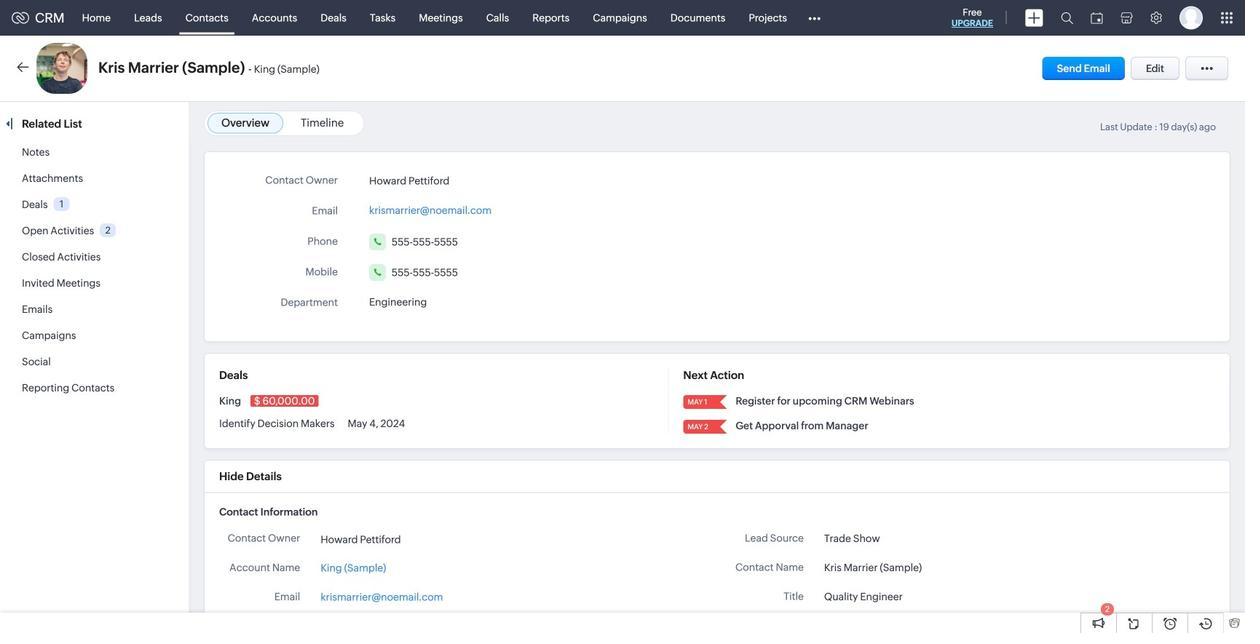 Task type: locate. For each thing, give the bounding box(es) containing it.
search element
[[1052, 0, 1082, 36]]

create menu element
[[1016, 0, 1052, 35]]

profile image
[[1180, 6, 1203, 29]]

calendar image
[[1091, 12, 1103, 24]]

create menu image
[[1025, 9, 1043, 27]]



Task type: vqa. For each thing, say whether or not it's contained in the screenshot.
The Create Menu element
yes



Task type: describe. For each thing, give the bounding box(es) containing it.
Other Modules field
[[799, 6, 830, 29]]

profile element
[[1171, 0, 1212, 35]]

logo image
[[12, 12, 29, 24]]

search image
[[1061, 12, 1073, 24]]



